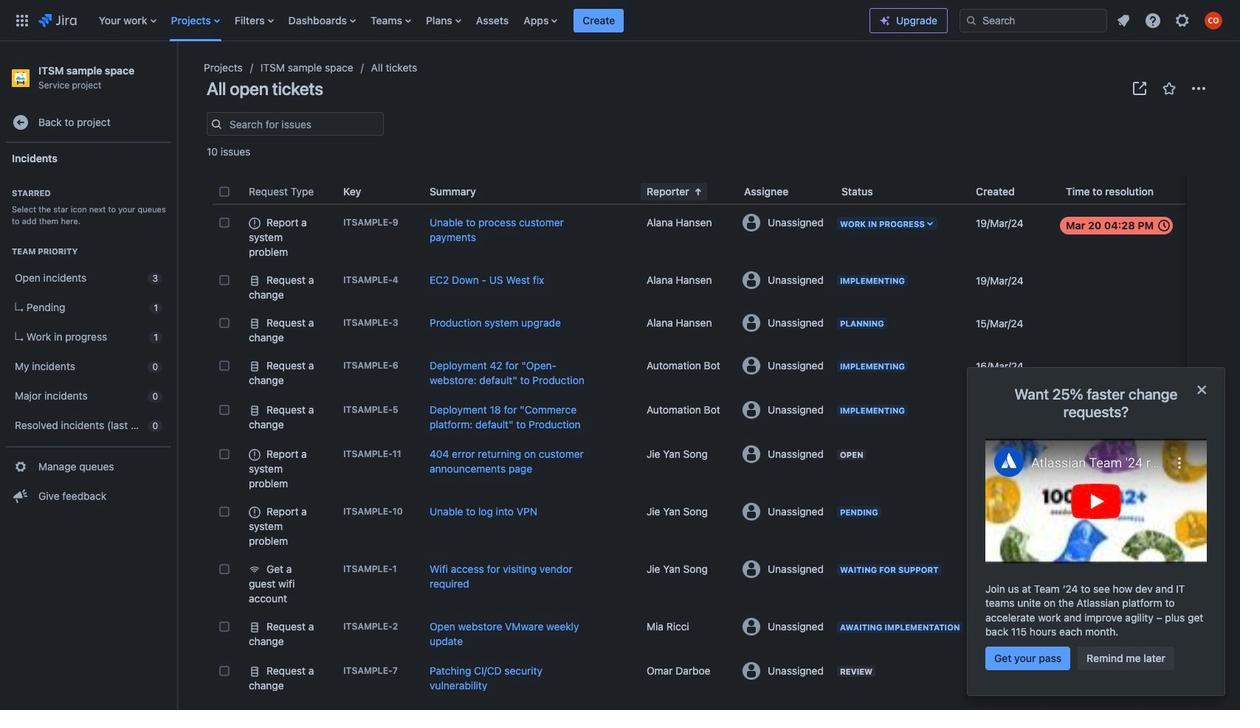 Task type: vqa. For each thing, say whether or not it's contained in the screenshot.
More image
no



Task type: locate. For each thing, give the bounding box(es) containing it.
Search field
[[960, 8, 1107, 32]]

watch atlassian team '24 video dialog
[[967, 368, 1226, 697]]

None search field
[[960, 8, 1107, 32]]

1 heading from the top
[[6, 188, 171, 199]]

search image
[[966, 14, 977, 26]]

starred group
[[6, 173, 171, 231]]

primary element
[[9, 0, 870, 41]]

heading for starred group
[[6, 188, 171, 199]]

settings image
[[1174, 11, 1192, 29]]

actions image
[[1190, 80, 1208, 97]]

list item
[[574, 0, 624, 41]]

heading
[[6, 188, 171, 199], [6, 246, 171, 258]]

heading for team priority group
[[6, 246, 171, 258]]

0 vertical spatial heading
[[6, 188, 171, 199]]

banner
[[0, 0, 1240, 41]]

notifications image
[[1115, 11, 1133, 29]]

sidebar navigation image
[[161, 59, 193, 89]]

list
[[91, 0, 870, 41], [1110, 7, 1231, 34]]

jira image
[[38, 11, 77, 29], [38, 11, 77, 29]]

star image
[[1161, 80, 1178, 97]]

Search for issues field
[[225, 114, 383, 134]]

2 heading from the top
[[6, 246, 171, 258]]

1 horizontal spatial list
[[1110, 7, 1231, 34]]

1 vertical spatial heading
[[6, 246, 171, 258]]

group
[[6, 447, 171, 516]]



Task type: describe. For each thing, give the bounding box(es) containing it.
team priority group
[[6, 231, 171, 447]]

0 horizontal spatial list
[[91, 0, 870, 41]]

your profile and settings image
[[1205, 11, 1223, 29]]

ascending icon image
[[689, 183, 707, 201]]

help image
[[1144, 11, 1162, 29]]

appswitcher icon image
[[13, 11, 31, 29]]



